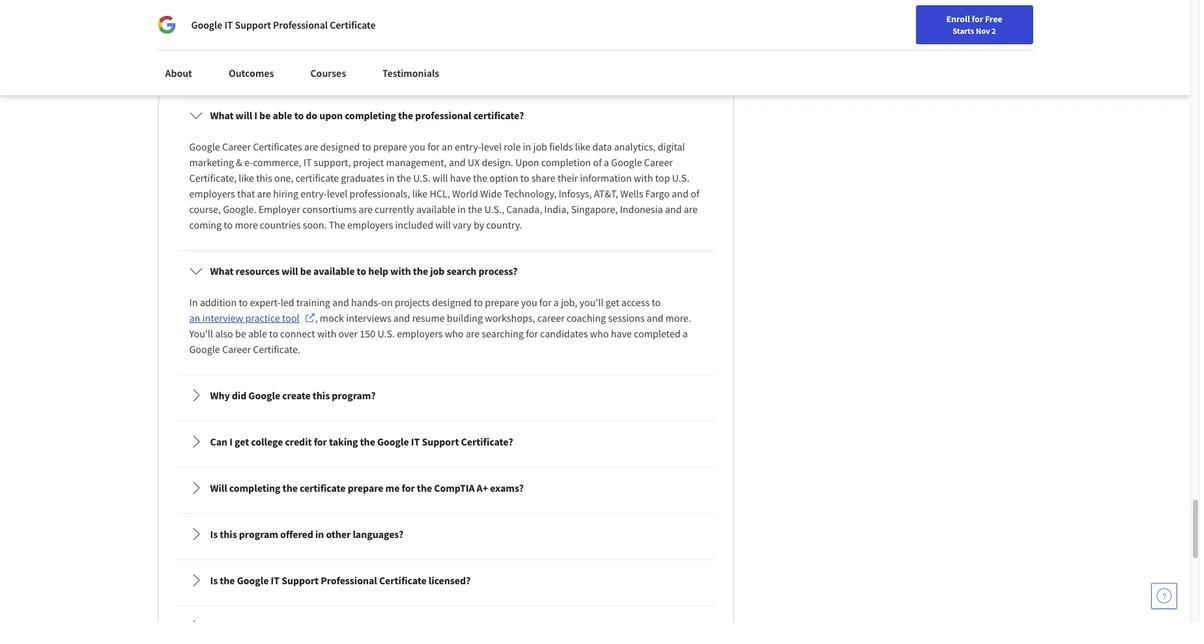 Task type: describe. For each thing, give the bounding box(es) containing it.
google inside the ', mock interviews and resume building workshops, career coaching sessions and more. you'll also be able to connect with over 150 u.s. employers who are searching for candidates who have completed a google career certificate.'
[[189, 343, 220, 356]]

to up "building"
[[474, 296, 483, 309]]

job,
[[561, 296, 578, 309]]

support inside dropdown button
[[422, 436, 459, 449]]

english
[[941, 15, 973, 28]]

to inside the ', mock interviews and resume building workshops, career coaching sessions and more. you'll also be able to connect with over 150 u.s. employers who are searching for candidates who have completed a google career certificate.'
[[269, 327, 278, 340]]

degree,
[[372, 47, 405, 60]]

management,
[[386, 156, 447, 169]]

will up hcl,
[[433, 172, 448, 185]]

0 horizontal spatial certificate
[[330, 18, 376, 31]]

u.s. inside the ', mock interviews and resume building workshops, career coaching sessions and more. you'll also be able to connect with over 150 u.s. employers who are searching for candidates who have completed a google career certificate.'
[[378, 327, 395, 340]]

has
[[434, 31, 450, 44]]

use
[[368, 31, 383, 44]]

you inside google career certificates are designed to prepare you for an entry-level role in job fields like data analytics, digital marketing & e-commerce, it support, project management, and ux design. upon completion of a google career certificate, like this one, certificate graduates in the u.s. will have the option to share their information with top u.s. employers that are hiring entry-level professionals, like hcl, world wide technology, infosys, at&t, wells fargo and of course, google. employer consortiums are currently available in the u.s., canada, india, singapore, indonesia and are coming to more countries soon. the employers included will vary by country.
[[410, 140, 426, 153]]

certificate.
[[253, 343, 300, 356]]

available inside google career certificates are designed to prepare you for an entry-level role in job fields like data analytics, digital marketing & e-commerce, it support, project management, and ux design. upon completion of a google career certificate, like this one, certificate graduates in the u.s. will have the option to share their information with top u.s. employers that are hiring entry-level professionals, like hcl, world wide technology, infosys, at&t, wells fargo and of course, google. employer consortiums are currently available in the u.s., canada, india, singapore, indonesia and are coming to more countries soon. the employers included will vary by country.
[[417, 203, 456, 216]]

for right me
[[402, 482, 415, 495]]

,
[[315, 312, 318, 325]]

will
[[210, 482, 227, 495]]

are up support, in the top left of the page
[[304, 140, 318, 153]]

for inside nearly every company whose employees use computers has a need for it support professionals. the majority of it support positions do not require a college degree, but they do require prior experience. this certificate will give learners the training and experience they need to get a job in tech.
[[483, 31, 495, 44]]

sessions
[[608, 312, 645, 325]]

completion
[[542, 156, 591, 169]]

fargo
[[646, 187, 670, 200]]

2 horizontal spatial do
[[445, 47, 457, 60]]

0 vertical spatial need
[[459, 31, 481, 44]]

help center image
[[1157, 589, 1173, 604]]

will completing the certificate prepare me for the comptia a+ exams?
[[210, 482, 524, 495]]

countries
[[260, 219, 301, 232]]

what will i be able to do upon completing the professional certificate? button
[[179, 97, 713, 134]]

able inside dropdown button
[[273, 109, 292, 122]]

marketing
[[189, 156, 234, 169]]

experience
[[298, 63, 346, 76]]

1 horizontal spatial like
[[412, 187, 428, 200]]

hands-
[[351, 296, 382, 309]]

wells
[[621, 187, 644, 200]]

to left help
[[357, 265, 366, 278]]

free
[[986, 13, 1003, 25]]

to up an interview practice tool
[[239, 296, 248, 309]]

licensed?
[[429, 574, 471, 588]]

a inside google career certificates are designed to prepare you for an entry-level role in job fields like data analytics, digital marketing & e-commerce, it support, project management, and ux design. upon completion of a google career certificate, like this one, certificate graduates in the u.s. will have the option to share their information with top u.s. employers that are hiring entry-level professionals, like hcl, world wide technology, infosys, at&t, wells fargo and of course, google. employer consortiums are currently available in the u.s., canada, india, singapore, indonesia and are coming to more countries soon. the employers included will vary by country.
[[604, 156, 610, 169]]

why did google create this program?
[[210, 389, 376, 402]]

it up prior
[[497, 31, 506, 44]]

prepare inside dropdown button
[[348, 482, 384, 495]]

and down "fargo"
[[665, 203, 682, 216]]

why
[[210, 389, 230, 402]]

world
[[452, 187, 478, 200]]

e-
[[245, 156, 253, 169]]

singapore,
[[571, 203, 618, 216]]

about
[[165, 66, 192, 80]]

job inside dropdown button
[[430, 265, 445, 278]]

more
[[235, 219, 258, 232]]

google it support professional certificate
[[191, 18, 376, 31]]

the inside nearly every company whose employees use computers has a need for it support professionals. the majority of it support positions do not require a college degree, but they do require prior experience. this certificate will give learners the training and experience they need to get a job in tech.
[[608, 31, 625, 44]]

connect
[[280, 327, 315, 340]]

1 vertical spatial they
[[348, 63, 367, 76]]

english button
[[917, 0, 996, 42]]

2 horizontal spatial u.s.
[[672, 172, 690, 185]]

are inside the ', mock interviews and resume building workshops, career coaching sessions and more. you'll also be able to connect with over 150 u.s. employers who are searching for candidates who have completed a google career certificate.'
[[466, 327, 480, 340]]

mock
[[320, 312, 344, 325]]

to left upon on the top left of page
[[294, 109, 304, 122]]

have inside the ', mock interviews and resume building workshops, career coaching sessions and more. you'll also be able to connect with over 150 u.s. employers who are searching for candidates who have completed a google career certificate.'
[[611, 327, 632, 340]]

tool
[[282, 312, 300, 325]]

in inside nearly every company whose employees use computers has a need for it support professionals. the majority of it support positions do not require a college degree, but they do require prior experience. this certificate will give learners the training and experience they need to get a job in tech.
[[443, 63, 452, 76]]

an interview practice tool
[[189, 312, 300, 325]]

is this program offered in other languages?
[[210, 528, 404, 541]]

completing inside will completing the certificate prepare me for the comptia a+ exams? dropdown button
[[229, 482, 281, 495]]

role
[[504, 140, 521, 153]]

and inside nearly every company whose employees use computers has a need for it support professionals. the majority of it support positions do not require a college degree, but they do require prior experience. this certificate will give learners the training and experience they need to get a job in tech.
[[279, 63, 296, 76]]

for right credit
[[314, 436, 327, 449]]

prior
[[492, 47, 514, 60]]

get inside dropdown button
[[235, 436, 249, 449]]

the inside nearly every company whose employees use computers has a need for it support professionals. the majority of it support positions do not require a college degree, but they do require prior experience. this certificate will give learners the training and experience they need to get a job in tech.
[[227, 63, 241, 76]]

can i get college credit for taking the google it support certificate? button
[[179, 424, 713, 460]]

professional
[[416, 109, 472, 122]]

to down upon
[[521, 172, 530, 185]]

with inside the ', mock interviews and resume building workshops, career coaching sessions and more. you'll also be able to connect with over 150 u.s. employers who are searching for candidates who have completed a google career certificate.'
[[317, 327, 337, 340]]

coming
[[189, 219, 222, 232]]

certificate inside nearly every company whose employees use computers has a need for it support professionals. the majority of it support positions do not require a college degree, but they do require prior experience. this certificate will give learners the training and experience they need to get a job in tech.
[[588, 47, 632, 60]]

included
[[395, 219, 434, 232]]

prepare inside google career certificates are designed to prepare you for an entry-level role in job fields like data analytics, digital marketing & e-commerce, it support, project management, and ux design. upon completion of a google career certificate, like this one, certificate graduates in the u.s. will have the option to share their information with top u.s. employers that are hiring entry-level professionals, like hcl, world wide technology, infosys, at&t, wells fargo and of course, google. employer consortiums are currently available in the u.s., canada, india, singapore, indonesia and are coming to more countries soon. the employers included will vary by country.
[[373, 140, 407, 153]]

available inside dropdown button
[[314, 265, 355, 278]]

that
[[237, 187, 255, 200]]

a left job,
[[554, 296, 559, 309]]

google up nearly
[[191, 18, 223, 31]]

candidates
[[540, 327, 588, 340]]

with inside google career certificates are designed to prepare you for an entry-level role in job fields like data analytics, digital marketing & e-commerce, it support, project management, and ux design. upon completion of a google career certificate, like this one, certificate graduates in the u.s. will have the option to share their information with top u.s. employers that are hiring entry-level professionals, like hcl, world wide technology, infosys, at&t, wells fargo and of course, google. employer consortiums are currently available in the u.s., canada, india, singapore, indonesia and are coming to more countries soon. the employers included will vary by country.
[[634, 172, 653, 185]]

and left ux
[[449, 156, 466, 169]]

course,
[[189, 203, 221, 216]]

project
[[353, 156, 384, 169]]

completed
[[634, 327, 681, 340]]

interviews
[[346, 312, 392, 325]]

digital
[[658, 140, 685, 153]]

nov
[[976, 25, 991, 36]]

in inside is this program offered in other languages? dropdown button
[[315, 528, 324, 541]]

to left more
[[224, 219, 233, 232]]

workshops,
[[485, 312, 536, 325]]

starts
[[953, 25, 975, 36]]

technology,
[[504, 187, 557, 200]]

professional inside dropdown button
[[321, 574, 377, 588]]

comptia
[[434, 482, 475, 495]]

1 vertical spatial career
[[645, 156, 673, 169]]

for inside the ', mock interviews and resume building workshops, career coaching sessions and more. you'll also be able to connect with over 150 u.s. employers who are searching for candidates who have completed a google career certificate.'
[[526, 327, 538, 340]]

option
[[490, 172, 519, 185]]

and down projects
[[394, 312, 410, 325]]

be for will
[[300, 265, 312, 278]]

an interview practice tool link
[[189, 310, 315, 326]]

for up career
[[540, 296, 552, 309]]

1 require from the left
[[299, 47, 330, 60]]

to right access
[[652, 296, 661, 309]]

job inside nearly every company whose employees use computers has a need for it support professionals. the majority of it support positions do not require a college degree, but they do require prior experience. this certificate will give learners the training and experience they need to get a job in tech.
[[427, 63, 441, 76]]

expert-
[[250, 296, 281, 309]]

completing inside what will i be able to do upon completing the professional certificate? dropdown button
[[345, 109, 396, 122]]

0 horizontal spatial do
[[268, 47, 280, 60]]

be for i
[[260, 109, 271, 122]]

support,
[[314, 156, 351, 169]]

what resources will be available to help with the job search process? button
[[179, 253, 713, 290]]

over
[[339, 327, 358, 340]]

it inside google career certificates are designed to prepare you for an entry-level role in job fields like data analytics, digital marketing & e-commerce, it support, project management, and ux design. upon completion of a google career certificate, like this one, certificate graduates in the u.s. will have the option to share their information with top u.s. employers that are hiring entry-level professionals, like hcl, world wide technology, infosys, at&t, wells fargo and of course, google. employer consortiums are currently available in the u.s., canada, india, singapore, indonesia and are coming to more countries soon. the employers included will vary by country.
[[304, 156, 312, 169]]

practice
[[245, 312, 280, 325]]

1 vertical spatial of
[[593, 156, 602, 169]]

exams?
[[490, 482, 524, 495]]

1 vertical spatial designed
[[432, 296, 472, 309]]

this inside "why did google create this program?" dropdown button
[[313, 389, 330, 402]]

more.
[[666, 312, 692, 325]]

upon
[[320, 109, 343, 122]]

1 horizontal spatial level
[[482, 140, 502, 153]]

1 horizontal spatial training
[[297, 296, 330, 309]]

information
[[580, 172, 632, 185]]

the inside google career certificates are designed to prepare you for an entry-level role in job fields like data analytics, digital marketing & e-commerce, it support, project management, and ux design. upon completion of a google career certificate, like this one, certificate graduates in the u.s. will have the option to share their information with top u.s. employers that are hiring entry-level professionals, like hcl, world wide technology, infosys, at&t, wells fargo and of course, google. employer consortiums are currently available in the u.s., canada, india, singapore, indonesia and are coming to more countries soon. the employers included will vary by country.
[[329, 219, 345, 232]]

in
[[189, 296, 198, 309]]

why did google create this program? button
[[179, 378, 713, 414]]

2
[[992, 25, 997, 36]]

top
[[656, 172, 670, 185]]

1 vertical spatial you
[[521, 296, 538, 309]]

0 vertical spatial like
[[575, 140, 591, 153]]

1 vertical spatial an
[[189, 312, 200, 325]]

is this program offered in other languages? button
[[179, 516, 713, 553]]

an inside google career certificates are designed to prepare you for an entry-level role in job fields like data analytics, digital marketing & e-commerce, it support, project management, and ux design. upon completion of a google career certificate, like this one, certificate graduates in the u.s. will have the option to share their information with top u.s. employers that are hiring entry-level professionals, like hcl, world wide technology, infosys, at&t, wells fargo and of course, google. employer consortiums are currently available in the u.s., canada, india, singapore, indonesia and are coming to more countries soon. the employers included will vary by country.
[[442, 140, 453, 153]]

hiring
[[273, 187, 299, 200]]

and up mock
[[333, 296, 349, 309]]

building
[[447, 312, 483, 325]]

search
[[447, 265, 477, 278]]

are right indonesia
[[684, 203, 698, 216]]

google up marketing
[[189, 140, 220, 153]]

2 horizontal spatial get
[[606, 296, 620, 309]]

a inside the ', mock interviews and resume building workshops, career coaching sessions and more. you'll also be able to connect with over 150 u.s. employers who are searching for candidates who have completed a google career certificate.'
[[683, 327, 688, 340]]

0 vertical spatial employers
[[189, 187, 235, 200]]

testimonials link
[[375, 59, 447, 87]]

certificate?
[[474, 109, 524, 122]]

google.
[[223, 203, 256, 216]]

design.
[[482, 156, 514, 169]]

certificates
[[253, 140, 302, 153]]

what will i be able to do upon completing the professional certificate?
[[210, 109, 524, 122]]

it right the majority
[[676, 31, 685, 44]]

and up completed
[[647, 312, 664, 325]]

0 horizontal spatial like
[[239, 172, 254, 185]]

google image
[[157, 16, 176, 34]]

a down but
[[420, 63, 425, 76]]

1 horizontal spatial they
[[424, 47, 443, 60]]

college inside dropdown button
[[251, 436, 283, 449]]

be inside the ', mock interviews and resume building workshops, career coaching sessions and more. you'll also be able to connect with over 150 u.s. employers who are searching for candidates who have completed a google career certificate.'
[[235, 327, 246, 340]]

1 horizontal spatial u.s.
[[413, 172, 431, 185]]



Task type: vqa. For each thing, say whether or not it's contained in the screenshot.
the right 'Student'
no



Task type: locate. For each thing, give the bounding box(es) containing it.
majority
[[627, 31, 663, 44]]

0 horizontal spatial u.s.
[[378, 327, 395, 340]]

do down "has"
[[445, 47, 457, 60]]

0 vertical spatial have
[[450, 172, 471, 185]]

prepare up project
[[373, 140, 407, 153]]

what
[[210, 109, 234, 122], [210, 265, 234, 278]]

upon
[[516, 156, 539, 169]]

employers
[[189, 187, 235, 200], [348, 219, 393, 232], [397, 327, 443, 340]]

a right "has"
[[452, 31, 457, 44]]

support inside nearly every company whose employees use computers has a need for it support professionals. the majority of it support positions do not require a college degree, but they do require prior experience. this certificate will give learners the training and experience they need to get a job in tech.
[[508, 31, 543, 44]]

2 vertical spatial like
[[412, 187, 428, 200]]

0 horizontal spatial entry-
[[301, 187, 327, 200]]

and right "fargo"
[[672, 187, 689, 200]]

designed
[[320, 140, 360, 153], [432, 296, 472, 309]]

like up that
[[239, 172, 254, 185]]

1 is from the top
[[210, 528, 218, 541]]

are
[[304, 140, 318, 153], [257, 187, 271, 200], [359, 203, 373, 216], [684, 203, 698, 216], [466, 327, 480, 340]]

one,
[[275, 172, 294, 185]]

2 horizontal spatial like
[[575, 140, 591, 153]]

1 vertical spatial level
[[327, 187, 348, 200]]

this
[[256, 172, 272, 185], [313, 389, 330, 402], [220, 528, 237, 541]]

1 horizontal spatial the
[[608, 31, 625, 44]]

for inside enroll for free starts nov 2
[[972, 13, 984, 25]]

certificate inside dropdown button
[[379, 574, 427, 588]]

0 horizontal spatial able
[[248, 327, 267, 340]]

ux
[[468, 156, 480, 169]]

in addition to expert-led training and hands-on projects designed to prepare you for a job, you'll get access to
[[189, 296, 663, 309]]

0 vertical spatial prepare
[[373, 140, 407, 153]]

do left "not"
[[268, 47, 280, 60]]

what for what resources will be available to help with the job search process?
[[210, 265, 234, 278]]

for up prior
[[483, 31, 495, 44]]

certificate down support, in the top left of the page
[[296, 172, 339, 185]]

0 horizontal spatial available
[[314, 265, 355, 278]]

1 vertical spatial able
[[248, 327, 267, 340]]

an
[[442, 140, 453, 153], [189, 312, 200, 325]]

are right that
[[257, 187, 271, 200]]

0 vertical spatial certificate
[[330, 18, 376, 31]]

offered
[[280, 528, 313, 541]]

for up the nov
[[972, 13, 984, 25]]

0 horizontal spatial opens in a new tab image
[[223, 573, 233, 583]]

what inside what will i be able to do upon completing the professional certificate? dropdown button
[[210, 109, 234, 122]]

google inside can i get college credit for taking the google it support certificate? dropdown button
[[377, 436, 409, 449]]

the inside dropdown button
[[220, 574, 235, 588]]

the down consortiums
[[329, 219, 345, 232]]

1 vertical spatial what
[[210, 265, 234, 278]]

0 vertical spatial i
[[254, 109, 258, 122]]

0 horizontal spatial with
[[317, 327, 337, 340]]

&
[[236, 156, 242, 169]]

who down the 'coaching'
[[590, 327, 609, 340]]

require up experience
[[299, 47, 330, 60]]

support down offered
[[282, 574, 319, 588]]

courses
[[311, 66, 346, 80]]

0 horizontal spatial completing
[[229, 482, 281, 495]]

certificate inside dropdown button
[[300, 482, 346, 495]]

career down also
[[222, 343, 251, 356]]

share
[[532, 172, 556, 185]]

support
[[235, 18, 271, 31], [508, 31, 543, 44], [422, 436, 459, 449], [282, 574, 319, 588]]

2 horizontal spatial of
[[691, 187, 700, 200]]

certificate left licensed?
[[379, 574, 427, 588]]

process?
[[479, 265, 518, 278]]

employers down certificate,
[[189, 187, 235, 200]]

graduates
[[341, 172, 385, 185]]

able inside the ', mock interviews and resume building workshops, career coaching sessions and more. you'll also be able to connect with over 150 u.s. employers who are searching for candidates who have completed a google career certificate.'
[[248, 327, 267, 340]]

google
[[191, 18, 223, 31], [189, 140, 220, 153], [612, 156, 642, 169], [189, 343, 220, 356], [249, 389, 280, 402], [377, 436, 409, 449], [237, 574, 269, 588]]

2 who from the left
[[590, 327, 609, 340]]

training up ,
[[297, 296, 330, 309]]

0 horizontal spatial this
[[220, 528, 237, 541]]

1 vertical spatial is
[[210, 574, 218, 588]]

certificate right 'this'
[[588, 47, 632, 60]]

resources
[[236, 265, 280, 278]]

be up certificates
[[260, 109, 271, 122]]

it up the every
[[225, 18, 233, 31]]

resume
[[412, 312, 445, 325]]

level up consortiums
[[327, 187, 348, 200]]

1 horizontal spatial employers
[[348, 219, 393, 232]]

can i get college credit for taking the google it support certificate?
[[210, 436, 513, 449]]

1 who from the left
[[445, 327, 464, 340]]

1 vertical spatial i
[[230, 436, 233, 449]]

1 horizontal spatial completing
[[345, 109, 396, 122]]

with
[[634, 172, 653, 185], [391, 265, 411, 278], [317, 327, 337, 340]]

1 vertical spatial certificate
[[379, 574, 427, 588]]

1 horizontal spatial of
[[665, 31, 674, 44]]

2 require from the left
[[459, 47, 490, 60]]

they right the courses
[[348, 63, 367, 76]]

this inside google career certificates are designed to prepare you for an entry-level role in job fields like data analytics, digital marketing & e-commerce, it support, project management, and ux design. upon completion of a google career certificate, like this one, certificate graduates in the u.s. will have the option to share their information with top u.s. employers that are hiring entry-level professionals, like hcl, world wide technology, infosys, at&t, wells fargo and of course, google. employer consortiums are currently available in the u.s., canada, india, singapore, indonesia and are coming to more countries soon. the employers included will vary by country.
[[256, 172, 272, 185]]

0 vertical spatial career
[[222, 140, 251, 153]]

0 horizontal spatial you
[[410, 140, 426, 153]]

u.s. right top
[[672, 172, 690, 185]]

1 horizontal spatial require
[[459, 47, 490, 60]]

1 vertical spatial be
[[300, 265, 312, 278]]

u.s. down management,
[[413, 172, 431, 185]]

completing right will
[[229, 482, 281, 495]]

0 horizontal spatial employers
[[189, 187, 235, 200]]

what inside what resources will be available to help with the job search process? dropdown button
[[210, 265, 234, 278]]

i inside can i get college credit for taking the google it support certificate? dropdown button
[[230, 436, 233, 449]]

0 horizontal spatial training
[[243, 63, 277, 76]]

is the google it support professional certificate licensed? button
[[179, 563, 713, 599]]

0 vertical spatial of
[[665, 31, 674, 44]]

0 vertical spatial this
[[256, 172, 272, 185]]

it down program
[[271, 574, 280, 588]]

job left search
[[430, 265, 445, 278]]

led
[[281, 296, 294, 309]]

1 vertical spatial prepare
[[485, 296, 519, 309]]

google down you'll
[[189, 343, 220, 356]]

1 vertical spatial available
[[314, 265, 355, 278]]

do left upon on the top left of page
[[306, 109, 318, 122]]

1 vertical spatial employers
[[348, 219, 393, 232]]

do inside dropdown button
[[306, 109, 318, 122]]

but
[[407, 47, 422, 60]]

job left the tech.
[[427, 63, 441, 76]]

0 vertical spatial job
[[427, 63, 441, 76]]

are down "building"
[[466, 327, 480, 340]]

professional up whose
[[273, 18, 328, 31]]

1 vertical spatial training
[[297, 296, 330, 309]]

1 vertical spatial professional
[[321, 574, 377, 588]]

professional
[[273, 18, 328, 31], [321, 574, 377, 588]]

a down employees
[[332, 47, 337, 60]]

you
[[410, 140, 426, 153], [521, 296, 538, 309]]

level up design.
[[482, 140, 502, 153]]

and down "not"
[[279, 63, 296, 76]]

career up top
[[645, 156, 673, 169]]

will down the outcomes
[[236, 109, 252, 122]]

certificate up employees
[[330, 18, 376, 31]]

1 horizontal spatial opens in a new tab image
[[305, 313, 315, 323]]

this inside is this program offered in other languages? dropdown button
[[220, 528, 237, 541]]

do
[[268, 47, 280, 60], [445, 47, 457, 60], [306, 109, 318, 122]]

taking
[[329, 436, 358, 449]]

will left vary
[[436, 219, 451, 232]]

get right can
[[235, 436, 249, 449]]

in right 'role'
[[523, 140, 532, 153]]

2 what from the top
[[210, 265, 234, 278]]

0 vertical spatial you
[[410, 140, 426, 153]]

support inside dropdown button
[[282, 574, 319, 588]]

of up give
[[665, 31, 674, 44]]

of inside nearly every company whose employees use computers has a need for it support professionals. the majority of it support positions do not require a college degree, but they do require prior experience. this certificate will give learners the training and experience they need to get a job in tech.
[[665, 31, 674, 44]]

0 vertical spatial level
[[482, 140, 502, 153]]

with down mock
[[317, 327, 337, 340]]

to up project
[[362, 140, 371, 153]]

prepare left me
[[348, 482, 384, 495]]

0 vertical spatial available
[[417, 203, 456, 216]]

opens in a new tab image
[[305, 313, 315, 323], [223, 573, 233, 583]]

0 vertical spatial able
[[273, 109, 292, 122]]

entry- up ux
[[455, 140, 482, 153]]

certificate inside google career certificates are designed to prepare you for an entry-level role in job fields like data analytics, digital marketing & e-commerce, it support, project management, and ux design. upon completion of a google career certificate, like this one, certificate graduates in the u.s. will have the option to share their information with top u.s. employers that are hiring entry-level professionals, like hcl, world wide technology, infosys, at&t, wells fargo and of course, google. employer consortiums are currently available in the u.s., canada, india, singapore, indonesia and are coming to more countries soon. the employers included will vary by country.
[[296, 172, 339, 185]]

coaching
[[567, 312, 606, 325]]

college
[[339, 47, 370, 60], [251, 436, 283, 449]]

get inside nearly every company whose employees use computers has a need for it support professionals. the majority of it support positions do not require a college degree, but they do require prior experience. this certificate will give learners the training and experience they need to get a job in tech.
[[404, 63, 418, 76]]

0 horizontal spatial need
[[369, 63, 391, 76]]

is for is the google it support professional certificate licensed?
[[210, 574, 218, 588]]

by
[[474, 219, 484, 232]]

career
[[538, 312, 565, 325]]

have inside google career certificates are designed to prepare you for an entry-level role in job fields like data analytics, digital marketing & e-commerce, it support, project management, and ux design. upon completion of a google career certificate, like this one, certificate graduates in the u.s. will have the option to share their information with top u.s. employers that are hiring entry-level professionals, like hcl, world wide technology, infosys, at&t, wells fargo and of course, google. employer consortiums are currently available in the u.s., canada, india, singapore, indonesia and are coming to more countries soon. the employers included will vary by country.
[[450, 172, 471, 185]]

, mock interviews and resume building workshops, career coaching sessions and more. you'll also be able to connect with over 150 u.s. employers who are searching for candidates who have completed a google career certificate.
[[189, 312, 694, 356]]

in up vary
[[458, 203, 466, 216]]

2 horizontal spatial this
[[313, 389, 330, 402]]

will up the led
[[282, 265, 298, 278]]

professional down other
[[321, 574, 377, 588]]

will inside nearly every company whose employees use computers has a need for it support professionals. the majority of it support positions do not require a college degree, but they do require prior experience. this certificate will give learners the training and experience they need to get a job in tech.
[[634, 47, 649, 60]]

whose
[[288, 31, 316, 44]]

fields
[[550, 140, 573, 153]]

hcl,
[[430, 187, 450, 200]]

languages?
[[353, 528, 404, 541]]

1 horizontal spatial available
[[417, 203, 456, 216]]

2 horizontal spatial be
[[300, 265, 312, 278]]

have up world
[[450, 172, 471, 185]]

1 horizontal spatial have
[[611, 327, 632, 340]]

0 horizontal spatial level
[[327, 187, 348, 200]]

this
[[568, 47, 586, 60]]

is
[[210, 528, 218, 541], [210, 574, 218, 588]]

https://www.comptia.org/certifications/a image
[[247, 530, 257, 541]]

is the google it support professional certificate licensed?
[[210, 574, 471, 588]]

2 vertical spatial employers
[[397, 327, 443, 340]]

for
[[972, 13, 984, 25], [483, 31, 495, 44], [428, 140, 440, 153], [540, 296, 552, 309], [526, 327, 538, 340], [314, 436, 327, 449], [402, 482, 415, 495]]

0 vertical spatial opens in a new tab image
[[305, 313, 315, 323]]

need down degree,
[[369, 63, 391, 76]]

1 vertical spatial this
[[313, 389, 330, 402]]

training
[[243, 63, 277, 76], [297, 296, 330, 309]]

you up workshops,
[[521, 296, 538, 309]]

help
[[368, 265, 389, 278]]

career
[[222, 140, 251, 153], [645, 156, 673, 169], [222, 343, 251, 356]]

1 what from the top
[[210, 109, 234, 122]]

with right help
[[391, 265, 411, 278]]

is for is this program offered in other languages?
[[210, 528, 218, 541]]

computers
[[385, 31, 432, 44]]

0 vertical spatial entry-
[[455, 140, 482, 153]]

outcomes
[[229, 66, 274, 80]]

support up experience.
[[508, 31, 543, 44]]

it inside dropdown button
[[411, 436, 420, 449]]

1 horizontal spatial certificate
[[379, 574, 427, 588]]

an down in
[[189, 312, 200, 325]]

1 vertical spatial the
[[329, 219, 345, 232]]

require up the tech.
[[459, 47, 490, 60]]

like
[[575, 140, 591, 153], [239, 172, 254, 185], [412, 187, 428, 200]]

google career certificates are designed to prepare you for an entry-level role in job fields like data analytics, digital marketing & e-commerce, it support, project management, and ux design. upon completion of a google career certificate, like this one, certificate graduates in the u.s. will have the option to share their information with top u.s. employers that are hiring entry-level professionals, like hcl, world wide technology, infosys, at&t, wells fargo and of course, google. employer consortiums are currently available in the u.s., canada, india, singapore, indonesia and are coming to more countries soon. the employers included will vary by country.
[[189, 140, 702, 232]]

1 horizontal spatial need
[[459, 31, 481, 44]]

0 vertical spatial be
[[260, 109, 271, 122]]

in up "professionals," on the top of page
[[387, 172, 395, 185]]

150
[[360, 327, 376, 340]]

professionals,
[[350, 187, 410, 200]]

are down "professionals," on the top of page
[[359, 203, 373, 216]]

it up will completing the certificate prepare me for the comptia a+ exams? dropdown button
[[411, 436, 420, 449]]

1 vertical spatial college
[[251, 436, 283, 449]]

training down "positions"
[[243, 63, 277, 76]]

google inside 'is the google it support professional certificate licensed?' dropdown button
[[237, 574, 269, 588]]

1 vertical spatial certificate
[[296, 172, 339, 185]]

every
[[220, 31, 244, 44]]

this left one,
[[256, 172, 272, 185]]

0 horizontal spatial get
[[235, 436, 249, 449]]

commerce,
[[253, 156, 302, 169]]

designed inside google career certificates are designed to prepare you for an entry-level role in job fields like data analytics, digital marketing & e-commerce, it support, project management, and ux design. upon completion of a google career certificate, like this one, certificate graduates in the u.s. will have the option to share their information with top u.s. employers that are hiring entry-level professionals, like hcl, world wide technology, infosys, at&t, wells fargo and of course, google. employer consortiums are currently available in the u.s., canada, india, singapore, indonesia and are coming to more countries soon. the employers included will vary by country.
[[320, 140, 360, 153]]

about link
[[157, 59, 200, 87]]

u.s. right 150
[[378, 327, 395, 340]]

consortiums
[[302, 203, 357, 216]]

2 vertical spatial with
[[317, 327, 337, 340]]

google inside "why did google create this program?" dropdown button
[[249, 389, 280, 402]]

canada,
[[507, 203, 543, 216]]

0 vertical spatial training
[[243, 63, 277, 76]]

1 vertical spatial with
[[391, 265, 411, 278]]

certificate up other
[[300, 482, 346, 495]]

to down degree,
[[393, 63, 402, 76]]

2 vertical spatial of
[[691, 187, 700, 200]]

i inside what will i be able to do upon completing the professional certificate? dropdown button
[[254, 109, 258, 122]]

0 vertical spatial professional
[[273, 18, 328, 31]]

completing right upon on the top left of page
[[345, 109, 396, 122]]

what for what will i be able to do upon completing the professional certificate?
[[210, 109, 234, 122]]

to inside nearly every company whose employees use computers has a need for it support professionals. the majority of it support positions do not require a college degree, but they do require prior experience. this certificate will give learners the training and experience they need to get a job in tech.
[[393, 63, 402, 76]]

at&t,
[[594, 187, 619, 200]]

1 horizontal spatial an
[[442, 140, 453, 153]]

0 horizontal spatial college
[[251, 436, 283, 449]]

0 horizontal spatial require
[[299, 47, 330, 60]]

projects
[[395, 296, 430, 309]]

with inside dropdown button
[[391, 265, 411, 278]]

0 horizontal spatial have
[[450, 172, 471, 185]]

this right 'create'
[[313, 389, 330, 402]]

1 horizontal spatial entry-
[[455, 140, 482, 153]]

1 vertical spatial job
[[534, 140, 548, 153]]

to up certificate.
[[269, 327, 278, 340]]

google down https://www.comptia.org/certifications/a icon
[[237, 574, 269, 588]]

0 vertical spatial completing
[[345, 109, 396, 122]]

0 vertical spatial designed
[[320, 140, 360, 153]]

other
[[326, 528, 351, 541]]

able
[[273, 109, 292, 122], [248, 327, 267, 340]]

1 horizontal spatial do
[[306, 109, 318, 122]]

0 horizontal spatial an
[[189, 312, 200, 325]]

0 horizontal spatial i
[[230, 436, 233, 449]]

in left other
[[315, 528, 324, 541]]

it left support, in the top left of the page
[[304, 156, 312, 169]]

1 horizontal spatial i
[[254, 109, 258, 122]]

like left hcl,
[[412, 187, 428, 200]]

this left https://www.comptia.org/certifications/a icon
[[220, 528, 237, 541]]

need right "has"
[[459, 31, 481, 44]]

google down "analytics,"
[[612, 156, 642, 169]]

be down soon.
[[300, 265, 312, 278]]

have down sessions
[[611, 327, 632, 340]]

career inside the ', mock interviews and resume building workshops, career coaching sessions and more. you'll also be able to connect with over 150 u.s. employers who are searching for candidates who have completed a google career certificate.'
[[222, 343, 251, 356]]

employers inside the ', mock interviews and resume building workshops, career coaching sessions and more. you'll also be able to connect with over 150 u.s. employers who are searching for candidates who have completed a google career certificate.'
[[397, 327, 443, 340]]

opens in a new tab image inside "an interview practice tool" link
[[305, 313, 315, 323]]

on
[[382, 296, 393, 309]]

you'll
[[189, 327, 213, 340]]

1 horizontal spatial get
[[404, 63, 418, 76]]

infosys,
[[559, 187, 592, 200]]

a down more.
[[683, 327, 688, 340]]

with left top
[[634, 172, 653, 185]]

0 vertical spatial certificate
[[588, 47, 632, 60]]

you'll
[[580, 296, 604, 309]]

access
[[622, 296, 650, 309]]

job inside google career certificates are designed to prepare you for an entry-level role in job fields like data analytics, digital marketing & e-commerce, it support, project management, and ux design. upon completion of a google career certificate, like this one, certificate graduates in the u.s. will have the option to share their information with top u.s. employers that are hiring entry-level professionals, like hcl, world wide technology, infosys, at&t, wells fargo and of course, google. employer consortiums are currently available in the u.s., canada, india, singapore, indonesia and are coming to more countries soon. the employers included will vary by country.
[[534, 140, 548, 153]]

1 vertical spatial opens in a new tab image
[[223, 573, 233, 583]]

college inside nearly every company whose employees use computers has a need for it support professionals. the majority of it support positions do not require a college degree, but they do require prior experience. this certificate will give learners the training and experience they need to get a job in tech.
[[339, 47, 370, 60]]

a
[[452, 31, 457, 44], [332, 47, 337, 60], [420, 63, 425, 76], [604, 156, 610, 169], [554, 296, 559, 309], [683, 327, 688, 340]]

2 vertical spatial get
[[235, 436, 249, 449]]

designed up support, in the top left of the page
[[320, 140, 360, 153]]

training inside nearly every company whose employees use computers has a need for it support professionals. the majority of it support positions do not require a college degree, but they do require prior experience. this certificate will give learners the training and experience they need to get a job in tech.
[[243, 63, 277, 76]]

for inside google career certificates are designed to prepare you for an entry-level role in job fields like data analytics, digital marketing & e-commerce, it support, project management, and ux design. upon completion of a google career certificate, like this one, certificate graduates in the u.s. will have the option to share their information with top u.s. employers that are hiring entry-level professionals, like hcl, world wide technology, infosys, at&t, wells fargo and of course, google. employer consortiums are currently available in the u.s., canada, india, singapore, indonesia and are coming to more countries soon. the employers included will vary by country.
[[428, 140, 440, 153]]

0 horizontal spatial designed
[[320, 140, 360, 153]]

0 horizontal spatial they
[[348, 63, 367, 76]]

None search field
[[186, 8, 499, 34]]

google right did
[[249, 389, 280, 402]]

support up the "company"
[[235, 18, 271, 31]]

india,
[[545, 203, 569, 216]]

the
[[608, 31, 625, 44], [329, 219, 345, 232]]

2 is from the top
[[210, 574, 218, 588]]

the left the majority
[[608, 31, 625, 44]]

available left help
[[314, 265, 355, 278]]

an down what will i be able to do upon completing the professional certificate? dropdown button
[[442, 140, 453, 153]]

0 vertical spatial with
[[634, 172, 653, 185]]

like left data
[[575, 140, 591, 153]]

prepare
[[373, 140, 407, 153], [485, 296, 519, 309], [348, 482, 384, 495]]

2 vertical spatial career
[[222, 343, 251, 356]]

it inside dropdown button
[[271, 574, 280, 588]]

employers down resume
[[397, 327, 443, 340]]

1 horizontal spatial this
[[256, 172, 272, 185]]

will
[[634, 47, 649, 60], [236, 109, 252, 122], [433, 172, 448, 185], [436, 219, 451, 232], [282, 265, 298, 278]]

create
[[282, 389, 311, 402]]

their
[[558, 172, 578, 185]]

of
[[665, 31, 674, 44], [593, 156, 602, 169], [691, 187, 700, 200]]

get
[[404, 63, 418, 76], [606, 296, 620, 309], [235, 436, 249, 449]]

1 vertical spatial completing
[[229, 482, 281, 495]]



